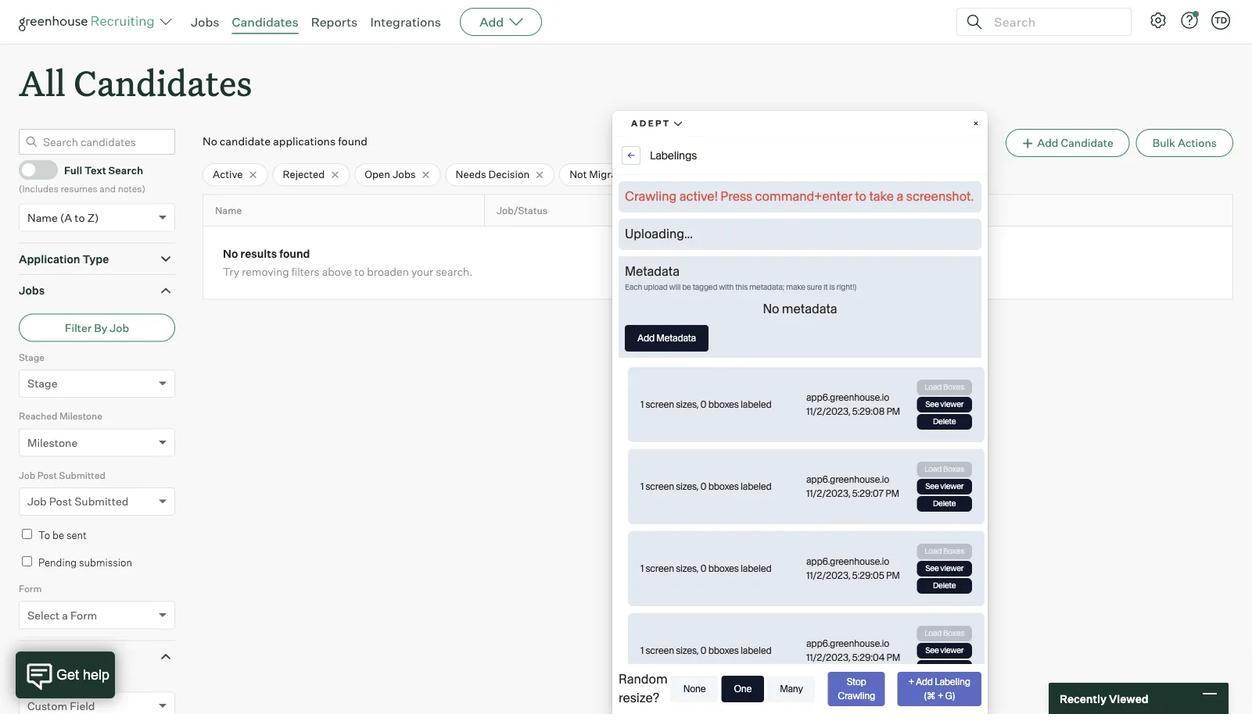 Task type: describe. For each thing, give the bounding box(es) containing it.
configure image
[[1149, 11, 1168, 30]]

full text search (includes resumes and notes)
[[19, 164, 145, 194]]

0 horizontal spatial jobs
[[19, 284, 45, 298]]

1 vertical spatial form
[[70, 609, 97, 623]]

(a
[[60, 211, 72, 225]]

search.
[[436, 265, 473, 279]]

1 vertical spatial job
[[19, 470, 35, 482]]

recently
[[1060, 692, 1107, 706]]

pending
[[38, 557, 77, 569]]

candidate
[[1061, 136, 1113, 150]]

td button
[[1208, 8, 1233, 33]]

1 horizontal spatial jobs
[[191, 14, 219, 30]]

active
[[213, 168, 243, 181]]

name (a to z)
[[27, 211, 99, 225]]

custom field element
[[19, 673, 175, 715]]

no candidate applications found
[[203, 135, 368, 148]]

no for no results found try removing filters above to broaden your search.
[[223, 247, 238, 261]]

above
[[322, 265, 352, 279]]

1 vertical spatial custom
[[27, 700, 67, 713]]

0 vertical spatial post
[[37, 470, 57, 482]]

application
[[19, 252, 80, 266]]

application type
[[19, 252, 109, 266]]

1 vertical spatial job post submitted
[[27, 495, 129, 509]]

job/status
[[497, 205, 548, 217]]

1 vertical spatial post
[[49, 495, 72, 509]]

0 vertical spatial candidates
[[232, 14, 298, 30]]

by
[[94, 321, 107, 335]]

job post submitted element
[[19, 468, 175, 527]]

migrated
[[589, 168, 632, 181]]

reports
[[311, 14, 358, 30]]

bulk
[[1153, 136, 1175, 150]]

a
[[62, 609, 68, 623]]

select a form
[[27, 609, 97, 623]]

stage element
[[19, 350, 175, 409]]

1 vertical spatial milestone
[[27, 436, 78, 450]]

Search candidates field
[[19, 129, 175, 155]]

all
[[19, 59, 66, 106]]

your
[[411, 265, 433, 279]]

filters
[[291, 265, 320, 279]]

no results found try removing filters above to broaden your search.
[[223, 247, 473, 279]]

filter
[[65, 321, 92, 335]]

td button
[[1211, 11, 1230, 30]]

name (a to z) option
[[27, 211, 99, 225]]

full
[[64, 164, 82, 176]]

recently viewed
[[1060, 692, 1149, 706]]

select
[[27, 609, 60, 623]]

pending submission
[[38, 557, 132, 569]]

submission
[[79, 557, 132, 569]]

Search text field
[[990, 11, 1117, 33]]

not migrated
[[570, 168, 632, 181]]

broaden
[[367, 265, 409, 279]]

0 vertical spatial custom field
[[19, 674, 77, 686]]

try
[[223, 265, 239, 279]]

checkmark image
[[26, 164, 38, 175]]

0 vertical spatial field
[[55, 674, 77, 686]]

filter by job
[[65, 321, 129, 335]]

name for name (a to z)
[[27, 211, 58, 225]]

results
[[240, 247, 277, 261]]

open
[[365, 168, 390, 181]]

text
[[84, 164, 106, 176]]

1 vertical spatial candidates
[[74, 59, 252, 106]]

filter by job button
[[19, 314, 175, 342]]

0 vertical spatial milestone
[[59, 411, 102, 422]]

viewed
[[1109, 692, 1149, 706]]

To be sent checkbox
[[22, 530, 32, 540]]

no for no candidate applications found
[[203, 135, 217, 148]]



Task type: locate. For each thing, give the bounding box(es) containing it.
0 vertical spatial no
[[203, 135, 217, 148]]

add
[[480, 14, 504, 30], [1037, 136, 1058, 150]]

job inside button
[[110, 321, 129, 335]]

candidates
[[232, 14, 298, 30], [74, 59, 252, 106]]

jobs right open
[[393, 168, 416, 181]]

1 vertical spatial to
[[354, 265, 365, 279]]

and
[[100, 183, 116, 194]]

reports link
[[311, 14, 358, 30]]

name down active
[[215, 205, 242, 217]]

jobs
[[191, 14, 219, 30], [393, 168, 416, 181], [19, 284, 45, 298]]

details
[[56, 650, 93, 664]]

to inside no results found try removing filters above to broaden your search.
[[354, 265, 365, 279]]

type
[[82, 252, 109, 266]]

rejected
[[283, 168, 325, 181]]

0 vertical spatial submitted
[[59, 470, 105, 482]]

form down pending submission option
[[19, 584, 42, 595]]

to be sent
[[38, 530, 87, 542]]

submitted down reached milestone element
[[59, 470, 105, 482]]

add candidate
[[1037, 136, 1113, 150]]

add button
[[460, 8, 542, 36]]

1 horizontal spatial no
[[223, 247, 238, 261]]

milestone down reached milestone
[[27, 436, 78, 450]]

actions
[[1178, 136, 1217, 150]]

0 horizontal spatial form
[[19, 584, 42, 595]]

found up filters
[[279, 247, 310, 261]]

add for add candidate
[[1037, 136, 1058, 150]]

reached milestone element
[[19, 409, 175, 468]]

0 horizontal spatial name
[[27, 211, 58, 225]]

candidates link
[[232, 14, 298, 30]]

custom
[[19, 674, 53, 686], [27, 700, 67, 713]]

to
[[38, 530, 50, 542]]

post
[[37, 470, 57, 482], [49, 495, 72, 509]]

name
[[215, 205, 242, 217], [27, 211, 58, 225]]

form right a
[[70, 609, 97, 623]]

post up to be sent
[[49, 495, 72, 509]]

1 horizontal spatial form
[[70, 609, 97, 623]]

z)
[[87, 211, 99, 225]]

profile details
[[19, 650, 93, 664]]

0 vertical spatial to
[[75, 211, 85, 225]]

job
[[110, 321, 129, 335], [19, 470, 35, 482], [27, 495, 47, 509]]

add candidate link
[[1006, 129, 1130, 157]]

no
[[203, 135, 217, 148], [223, 247, 238, 261]]

0 horizontal spatial add
[[480, 14, 504, 30]]

job post submitted down reached milestone element
[[19, 470, 105, 482]]

applications
[[273, 135, 336, 148]]

be
[[52, 530, 64, 542]]

custom down the profile at the bottom left of the page
[[19, 674, 53, 686]]

2 horizontal spatial jobs
[[393, 168, 416, 181]]

1 vertical spatial field
[[70, 700, 95, 713]]

removing
[[242, 265, 289, 279]]

1 vertical spatial found
[[279, 247, 310, 261]]

custom field
[[19, 674, 77, 686], [27, 700, 95, 713]]

td
[[1214, 15, 1227, 25]]

milestone
[[59, 411, 102, 422], [27, 436, 78, 450]]

to right above
[[354, 265, 365, 279]]

resumes
[[61, 183, 97, 194]]

not
[[570, 168, 587, 181]]

stage
[[19, 352, 45, 363], [27, 377, 57, 391]]

candidates down jobs link at top left
[[74, 59, 252, 106]]

found
[[338, 135, 368, 148], [279, 247, 310, 261]]

profile
[[19, 650, 54, 664]]

jobs down application
[[19, 284, 45, 298]]

search
[[108, 164, 143, 176]]

no inside no results found try removing filters above to broaden your search.
[[223, 247, 238, 261]]

to
[[75, 211, 85, 225], [354, 265, 365, 279]]

name left "(a"
[[27, 211, 58, 225]]

bulk actions
[[1153, 136, 1217, 150]]

0 vertical spatial stage
[[19, 352, 45, 363]]

notes)
[[118, 183, 145, 194]]

decision
[[488, 168, 530, 181]]

0 vertical spatial jobs
[[191, 14, 219, 30]]

1 horizontal spatial to
[[354, 265, 365, 279]]

0 vertical spatial job post submitted
[[19, 470, 105, 482]]

add inside "popup button"
[[480, 14, 504, 30]]

jobs left candidates link
[[191, 14, 219, 30]]

bulk actions link
[[1136, 129, 1233, 157]]

job post submitted up "sent"
[[27, 495, 129, 509]]

needs decision
[[456, 168, 530, 181]]

0 vertical spatial custom
[[19, 674, 53, 686]]

1 horizontal spatial name
[[215, 205, 242, 217]]

integrations
[[370, 14, 441, 30]]

job post submitted
[[19, 470, 105, 482], [27, 495, 129, 509]]

open jobs
[[365, 168, 416, 181]]

submitted
[[59, 470, 105, 482], [74, 495, 129, 509]]

0 horizontal spatial found
[[279, 247, 310, 261]]

milestone down stage element
[[59, 411, 102, 422]]

0 horizontal spatial to
[[75, 211, 85, 225]]

jobs link
[[191, 14, 219, 30]]

no left 'candidate'
[[203, 135, 217, 148]]

reached milestone
[[19, 411, 102, 422]]

0 vertical spatial add
[[480, 14, 504, 30]]

add for add
[[480, 14, 504, 30]]

1 vertical spatial custom field
[[27, 700, 95, 713]]

form element
[[19, 582, 175, 641]]

candidate
[[220, 135, 271, 148]]

to left z)
[[75, 211, 85, 225]]

post down reached
[[37, 470, 57, 482]]

1 vertical spatial submitted
[[74, 495, 129, 509]]

Pending submission checkbox
[[22, 557, 32, 567]]

1 horizontal spatial found
[[338, 135, 368, 148]]

(includes
[[19, 183, 58, 194]]

greenhouse recruiting image
[[19, 13, 160, 31]]

0 vertical spatial form
[[19, 584, 42, 595]]

1 vertical spatial jobs
[[393, 168, 416, 181]]

submitted up "sent"
[[74, 495, 129, 509]]

form
[[19, 584, 42, 595], [70, 609, 97, 623]]

0 vertical spatial job
[[110, 321, 129, 335]]

all candidates
[[19, 59, 252, 106]]

0 vertical spatial found
[[338, 135, 368, 148]]

2 vertical spatial jobs
[[19, 284, 45, 298]]

custom down profile details
[[27, 700, 67, 713]]

needs
[[456, 168, 486, 181]]

candidates right jobs link at top left
[[232, 14, 298, 30]]

name for name
[[215, 205, 242, 217]]

1 vertical spatial stage
[[27, 377, 57, 391]]

field
[[55, 674, 77, 686], [70, 700, 95, 713]]

found up open
[[338, 135, 368, 148]]

found inside no results found try removing filters above to broaden your search.
[[279, 247, 310, 261]]

sent
[[66, 530, 87, 542]]

2 vertical spatial job
[[27, 495, 47, 509]]

reached
[[19, 411, 57, 422]]

1 horizontal spatial add
[[1037, 136, 1058, 150]]

1 vertical spatial add
[[1037, 136, 1058, 150]]

1 vertical spatial no
[[223, 247, 238, 261]]

no up "try"
[[223, 247, 238, 261]]

integrations link
[[370, 14, 441, 30]]

0 horizontal spatial no
[[203, 135, 217, 148]]



Task type: vqa. For each thing, say whether or not it's contained in the screenshot.
to to the top
yes



